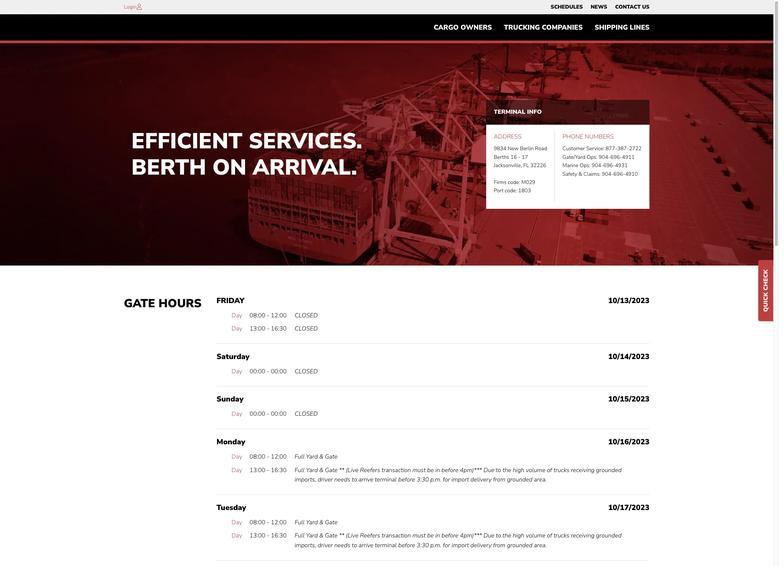 Task type: locate. For each thing, give the bounding box(es) containing it.
1 vertical spatial 12:00
[[271, 453, 287, 461]]

area. for 10/17/2023
[[534, 541, 547, 550]]

0 vertical spatial the
[[503, 466, 511, 474]]

1 13:00 - 16:30 from the top
[[250, 325, 287, 333]]

1 imports, from the top
[[295, 476, 316, 484]]

1 vertical spatial 13:00
[[250, 466, 265, 474]]

3 08:00 - 12:00 from the top
[[250, 518, 287, 527]]

due
[[484, 466, 495, 474], [484, 532, 495, 540]]

2 full yard & gate ** (live reefers transaction must be in before 4pm)*** due to the high volume of trucks receiving grounded imports, driver needs to arrive terminal before 3:30 p.m. for import delivery from grounded area. from the top
[[295, 532, 622, 550]]

0 vertical spatial p.m.
[[431, 476, 442, 484]]

1 reefers from the top
[[360, 466, 380, 474]]

0 vertical spatial **
[[339, 466, 345, 474]]

0 vertical spatial reefers
[[360, 466, 380, 474]]

1 vertical spatial receiving
[[571, 532, 595, 540]]

0 vertical spatial must
[[413, 466, 426, 474]]

1 vertical spatial due
[[484, 532, 495, 540]]

volume for 10/16/2023
[[526, 466, 546, 474]]

1 vertical spatial 3:30
[[417, 541, 429, 550]]

1 vertical spatial high
[[513, 532, 525, 540]]

0 vertical spatial for
[[443, 476, 450, 484]]

0 vertical spatial imports,
[[295, 476, 316, 484]]

2 receiving from the top
[[571, 532, 595, 540]]

imports,
[[295, 476, 316, 484], [295, 541, 316, 550]]

1 vertical spatial arrive
[[359, 541, 374, 550]]

numbers
[[585, 133, 614, 141]]

2 of from the top
[[547, 532, 552, 540]]

2 trucks from the top
[[554, 532, 570, 540]]

1 transaction from the top
[[382, 466, 411, 474]]

2 13:00 - 16:30 from the top
[[250, 466, 287, 474]]

0 vertical spatial be
[[427, 466, 434, 474]]

gate
[[124, 295, 155, 311], [325, 453, 338, 461], [325, 466, 338, 474], [325, 518, 338, 527], [325, 532, 338, 540]]

1 driver from the top
[[318, 476, 333, 484]]

2 volume from the top
[[526, 532, 546, 540]]

2 imports, from the top
[[295, 541, 316, 550]]

2 vertical spatial 13:00
[[250, 532, 265, 540]]

5 day from the top
[[232, 453, 242, 461]]

customer
[[563, 145, 585, 152]]

1 area. from the top
[[534, 476, 547, 484]]

3 13:00 from the top
[[250, 532, 265, 540]]

2 due from the top
[[484, 532, 495, 540]]

0 vertical spatial of
[[547, 466, 552, 474]]

** for tuesday
[[339, 532, 345, 540]]

2 (live from the top
[[346, 532, 359, 540]]

0 vertical spatial 08:00 - 12:00
[[250, 311, 287, 320]]

1 vertical spatial area.
[[534, 541, 547, 550]]

arrive for tuesday
[[359, 541, 374, 550]]

0 vertical spatial import
[[452, 476, 469, 484]]

2 driver from the top
[[318, 541, 333, 550]]

16:30 for monday
[[271, 466, 287, 474]]

1 the from the top
[[503, 466, 511, 474]]

4 closed from the top
[[295, 410, 318, 418]]

08:00 - 12:00 for friday
[[250, 311, 287, 320]]

trucks for 10/16/2023
[[554, 466, 570, 474]]

1 12:00 from the top
[[271, 311, 287, 320]]

info
[[527, 108, 542, 116]]

904- up claims:
[[592, 162, 604, 169]]

0 vertical spatial from
[[493, 476, 506, 484]]

2 the from the top
[[503, 532, 511, 540]]

08:00
[[250, 311, 265, 320], [250, 453, 265, 461], [250, 518, 265, 527]]

0 vertical spatial full yard & gate
[[295, 453, 338, 461]]

1 (live from the top
[[346, 466, 359, 474]]

2 in from the top
[[436, 532, 440, 540]]

1 full yard & gate ** (live reefers transaction must be in before 4pm)*** due to the high volume of trucks receiving grounded imports, driver needs to arrive terminal before 3:30 p.m. for import delivery from grounded area. from the top
[[295, 466, 622, 484]]

1 be from the top
[[427, 466, 434, 474]]

0 vertical spatial 08:00
[[250, 311, 265, 320]]

1 full yard & gate from the top
[[295, 453, 338, 461]]

1 vertical spatial needs
[[334, 541, 351, 550]]

1 vertical spatial full yard & gate ** (live reefers transaction must be in before 4pm)*** due to the high volume of trucks receiving grounded imports, driver needs to arrive terminal before 3:30 p.m. for import delivery from grounded area.
[[295, 532, 622, 550]]

in
[[436, 466, 440, 474], [436, 532, 440, 540]]

menu bar down 'schedules' link
[[428, 20, 656, 35]]

2 high from the top
[[513, 532, 525, 540]]

safety
[[563, 170, 578, 178]]

1 terminal from the top
[[375, 476, 397, 484]]

2 vertical spatial 08:00
[[250, 518, 265, 527]]

arrive
[[359, 476, 374, 484], [359, 541, 374, 550]]

on
[[212, 153, 247, 182]]

full yard & gate
[[295, 453, 338, 461], [295, 518, 338, 527]]

efficient services. berth on arrival.
[[131, 126, 362, 182]]

10/17/2023
[[609, 503, 650, 513]]

menu bar containing schedules
[[547, 2, 654, 12]]

0 vertical spatial full yard & gate ** (live reefers transaction must be in before 4pm)*** due to the high volume of trucks receiving grounded imports, driver needs to arrive terminal before 3:30 p.m. for import delivery from grounded area.
[[295, 466, 622, 484]]

2 13:00 from the top
[[250, 466, 265, 474]]

2 full yard & gate from the top
[[295, 518, 338, 527]]

2 must from the top
[[413, 532, 426, 540]]

1 day from the top
[[232, 311, 242, 320]]

(live
[[346, 466, 359, 474], [346, 532, 359, 540]]

terminal info
[[494, 108, 542, 116]]

12:00 for tuesday
[[271, 518, 287, 527]]

2 vertical spatial 08:00 - 12:00
[[250, 518, 287, 527]]

(live for monday
[[346, 466, 359, 474]]

full
[[295, 453, 305, 461], [295, 466, 305, 474], [295, 518, 305, 527], [295, 532, 305, 540]]

1 trucks from the top
[[554, 466, 570, 474]]

0 vertical spatial ops:
[[587, 154, 598, 161]]

0 vertical spatial driver
[[318, 476, 333, 484]]

13:00 - 16:30 for monday
[[250, 466, 287, 474]]

delivery for 10/17/2023
[[471, 541, 492, 550]]

receiving for 10/16/2023
[[571, 466, 595, 474]]

1 vertical spatial 4pm)***
[[460, 532, 482, 540]]

1 vertical spatial volume
[[526, 532, 546, 540]]

1 vertical spatial of
[[547, 532, 552, 540]]

services.
[[249, 126, 362, 156]]

area.
[[534, 476, 547, 484], [534, 541, 547, 550]]

firms
[[494, 179, 507, 186]]

trucks
[[554, 466, 570, 474], [554, 532, 570, 540]]

news link
[[591, 2, 608, 12]]

1 vertical spatial **
[[339, 532, 345, 540]]

3 closed from the top
[[295, 367, 318, 376]]

trucking
[[504, 23, 540, 32]]

0 vertical spatial 12:00
[[271, 311, 287, 320]]

0 vertical spatial terminal
[[375, 476, 397, 484]]

1 vertical spatial be
[[427, 532, 434, 540]]

ops: down service:
[[587, 154, 598, 161]]

1 vertical spatial imports,
[[295, 541, 316, 550]]

arrival.
[[253, 153, 357, 182]]

0 vertical spatial needs
[[334, 476, 351, 484]]

0 vertical spatial menu bar
[[547, 2, 654, 12]]

1 for from the top
[[443, 476, 450, 484]]

2 12:00 from the top
[[271, 453, 287, 461]]

904- down 877-
[[599, 154, 611, 161]]

1 from from the top
[[493, 476, 506, 484]]

in for 10/17/2023
[[436, 532, 440, 540]]

claims:
[[584, 170, 601, 178]]

3 13:00 - 16:30 from the top
[[250, 532, 287, 540]]

reefers for tuesday
[[360, 532, 380, 540]]

1 import from the top
[[452, 476, 469, 484]]

1 16:30 from the top
[[271, 325, 287, 333]]

menu bar
[[547, 2, 654, 12], [428, 20, 656, 35]]

for for 10/16/2023
[[443, 476, 450, 484]]

shipping lines link
[[589, 20, 656, 35]]

full yard & gate for tuesday
[[295, 518, 338, 527]]

3:30 for tuesday
[[417, 541, 429, 550]]

904-
[[599, 154, 611, 161], [592, 162, 604, 169], [602, 170, 614, 178]]

2 p.m. from the top
[[431, 541, 442, 550]]

0 vertical spatial trucks
[[554, 466, 570, 474]]

4 full from the top
[[295, 532, 305, 540]]

high
[[513, 466, 525, 474], [513, 532, 525, 540]]

&
[[579, 170, 582, 178], [319, 453, 324, 461], [319, 466, 324, 474], [319, 518, 324, 527], [319, 532, 324, 540]]

before
[[442, 466, 459, 474], [398, 476, 415, 484], [442, 532, 459, 540], [398, 541, 415, 550]]

1 vertical spatial reefers
[[360, 532, 380, 540]]

00:00 - 00:00
[[250, 367, 287, 376], [250, 410, 287, 418]]

day
[[232, 311, 242, 320], [232, 325, 242, 333], [232, 367, 242, 376], [232, 410, 242, 418], [232, 453, 242, 461], [232, 466, 242, 474], [232, 518, 242, 527], [232, 532, 242, 540]]

2 arrive from the top
[[359, 541, 374, 550]]

1 vertical spatial driver
[[318, 541, 333, 550]]

full yard & gate for monday
[[295, 453, 338, 461]]

4 day from the top
[[232, 410, 242, 418]]

16:30 for tuesday
[[271, 532, 287, 540]]

2 area. from the top
[[534, 541, 547, 550]]

1 high from the top
[[513, 466, 525, 474]]

1 full from the top
[[295, 453, 305, 461]]

1 vertical spatial 13:00 - 16:30
[[250, 466, 287, 474]]

delivery for 10/16/2023
[[471, 476, 492, 484]]

1 vertical spatial in
[[436, 532, 440, 540]]

0 vertical spatial delivery
[[471, 476, 492, 484]]

2 for from the top
[[443, 541, 450, 550]]

1 arrive from the top
[[359, 476, 374, 484]]

1 4pm)*** from the top
[[460, 466, 482, 474]]

schedules link
[[551, 2, 583, 12]]

quick check
[[762, 269, 770, 312]]

1 vertical spatial import
[[452, 541, 469, 550]]

shipping
[[595, 23, 628, 32]]

1 00:00 - 00:00 from the top
[[250, 367, 287, 376]]

1 needs from the top
[[334, 476, 351, 484]]

2 from from the top
[[493, 541, 506, 550]]

of
[[547, 466, 552, 474], [547, 532, 552, 540]]

yard
[[306, 453, 318, 461], [306, 466, 318, 474], [306, 518, 318, 527], [306, 532, 318, 540]]

0 vertical spatial 00:00 - 00:00
[[250, 367, 287, 376]]

terminal for tuesday
[[375, 541, 397, 550]]

1 08:00 from the top
[[250, 311, 265, 320]]

0 vertical spatial 696-
[[611, 154, 622, 161]]

1 due from the top
[[484, 466, 495, 474]]

in for 10/16/2023
[[436, 466, 440, 474]]

ops: up claims:
[[580, 162, 591, 169]]

closed for saturday
[[295, 367, 318, 376]]

3 16:30 from the top
[[271, 532, 287, 540]]

00:00 - 00:00 for sunday
[[250, 410, 287, 418]]

4 yard from the top
[[306, 532, 318, 540]]

0 vertical spatial due
[[484, 466, 495, 474]]

1 vertical spatial 08:00
[[250, 453, 265, 461]]

of for 10/17/2023
[[547, 532, 552, 540]]

1 vertical spatial transaction
[[382, 532, 411, 540]]

0 vertical spatial arrive
[[359, 476, 374, 484]]

2 delivery from the top
[[471, 541, 492, 550]]

2 16:30 from the top
[[271, 466, 287, 474]]

3 08:00 from the top
[[250, 518, 265, 527]]

p.m. for 10/16/2023
[[431, 476, 442, 484]]

1 p.m. from the top
[[431, 476, 442, 484]]

1 vertical spatial full yard & gate
[[295, 518, 338, 527]]

1 receiving from the top
[[571, 466, 595, 474]]

13:00
[[250, 325, 265, 333], [250, 466, 265, 474], [250, 532, 265, 540]]

1 vertical spatial terminal
[[375, 541, 397, 550]]

2 00:00 - 00:00 from the top
[[250, 410, 287, 418]]

1 13:00 from the top
[[250, 325, 265, 333]]

08:00 for tuesday
[[250, 518, 265, 527]]

full yard & gate ** (live reefers transaction must be in before 4pm)*** due to the high volume of trucks receiving grounded imports, driver needs to arrive terminal before 3:30 p.m. for import delivery from grounded area.
[[295, 466, 622, 484], [295, 532, 622, 550]]

1 vertical spatial p.m.
[[431, 541, 442, 550]]

2 08:00 from the top
[[250, 453, 265, 461]]

16:30
[[271, 325, 287, 333], [271, 466, 287, 474], [271, 532, 287, 540]]

2 reefers from the top
[[360, 532, 380, 540]]

2 needs from the top
[[334, 541, 351, 550]]

quick
[[762, 292, 770, 312]]

0 vertical spatial in
[[436, 466, 440, 474]]

2 terminal from the top
[[375, 541, 397, 550]]

08:00 for monday
[[250, 453, 265, 461]]

be
[[427, 466, 434, 474], [427, 532, 434, 540]]

0 vertical spatial (live
[[346, 466, 359, 474]]

1 delivery from the top
[[471, 476, 492, 484]]

terminal for monday
[[375, 476, 397, 484]]

13:00 for friday
[[250, 325, 265, 333]]

1 vertical spatial from
[[493, 541, 506, 550]]

2 08:00 - 12:00 from the top
[[250, 453, 287, 461]]

1 volume from the top
[[526, 466, 546, 474]]

1 in from the top
[[436, 466, 440, 474]]

1 must from the top
[[413, 466, 426, 474]]

1 vertical spatial (live
[[346, 532, 359, 540]]

0 vertical spatial high
[[513, 466, 525, 474]]

terminal
[[375, 476, 397, 484], [375, 541, 397, 550]]

1 closed from the top
[[295, 311, 318, 320]]

from
[[493, 476, 506, 484], [493, 541, 506, 550]]

**
[[339, 466, 345, 474], [339, 532, 345, 540]]

1 vertical spatial 16:30
[[271, 466, 287, 474]]

1 vertical spatial trucks
[[554, 532, 570, 540]]

must for monday
[[413, 466, 426, 474]]

2 ** from the top
[[339, 532, 345, 540]]

0 vertical spatial 13:00 - 16:30
[[250, 325, 287, 333]]

code: right the port
[[505, 187, 517, 194]]

0 vertical spatial 13:00
[[250, 325, 265, 333]]

0 vertical spatial area.
[[534, 476, 547, 484]]

of for 10/16/2023
[[547, 466, 552, 474]]

904- right claims:
[[602, 170, 614, 178]]

2 import from the top
[[452, 541, 469, 550]]

- inside the 9834 new berlin road berths 16 - 17 jacksonville, fl 32226
[[518, 154, 521, 161]]

m029
[[522, 179, 536, 186]]

1 vertical spatial must
[[413, 532, 426, 540]]

driver
[[318, 476, 333, 484], [318, 541, 333, 550]]

be for 10/16/2023
[[427, 466, 434, 474]]

p.m.
[[431, 476, 442, 484], [431, 541, 442, 550]]

code: up 1803
[[508, 179, 520, 186]]

0 vertical spatial transaction
[[382, 466, 411, 474]]

lines
[[630, 23, 650, 32]]

2 vertical spatial 696-
[[614, 170, 625, 178]]

1 08:00 - 12:00 from the top
[[250, 311, 287, 320]]

0 vertical spatial receiving
[[571, 466, 595, 474]]

due for 10/17/2023
[[484, 532, 495, 540]]

driver for tuesday
[[318, 541, 333, 550]]

0 vertical spatial 4pm)***
[[460, 466, 482, 474]]

imports, for tuesday
[[295, 541, 316, 550]]

1 of from the top
[[547, 466, 552, 474]]

0 vertical spatial 16:30
[[271, 325, 287, 333]]

menu bar up 'shipping'
[[547, 2, 654, 12]]

12:00
[[271, 311, 287, 320], [271, 453, 287, 461], [271, 518, 287, 527]]

volume for 10/17/2023
[[526, 532, 546, 540]]

p.m. for 10/17/2023
[[431, 541, 442, 550]]

4pm)***
[[460, 466, 482, 474], [460, 532, 482, 540]]

import
[[452, 476, 469, 484], [452, 541, 469, 550]]

1 yard from the top
[[306, 453, 318, 461]]

1 vertical spatial 08:00 - 12:00
[[250, 453, 287, 461]]

schedules
[[551, 3, 583, 11]]

the for 10/16/2023
[[503, 466, 511, 474]]

the
[[503, 466, 511, 474], [503, 532, 511, 540]]

12:00 for friday
[[271, 311, 287, 320]]

shipping lines
[[595, 23, 650, 32]]

transaction for tuesday
[[382, 532, 411, 540]]

13:00 - 16:30 for friday
[[250, 325, 287, 333]]

2 transaction from the top
[[382, 532, 411, 540]]

2 3:30 from the top
[[417, 541, 429, 550]]

08:00 - 12:00 for tuesday
[[250, 518, 287, 527]]

1 vertical spatial 00:00 - 00:00
[[250, 410, 287, 418]]

2 vertical spatial 12:00
[[271, 518, 287, 527]]

1 ** from the top
[[339, 466, 345, 474]]

trucking companies
[[504, 23, 583, 32]]

volume
[[526, 466, 546, 474], [526, 532, 546, 540]]

0 vertical spatial 3:30
[[417, 476, 429, 484]]

code:
[[508, 179, 520, 186], [505, 187, 517, 194]]

high for 10/16/2023
[[513, 466, 525, 474]]

due for 10/16/2023
[[484, 466, 495, 474]]

2 full from the top
[[295, 466, 305, 474]]

3 12:00 from the top
[[271, 518, 287, 527]]

0 vertical spatial 904-
[[599, 154, 611, 161]]

needs
[[334, 476, 351, 484], [334, 541, 351, 550]]

receiving
[[571, 466, 595, 474], [571, 532, 595, 540]]

imports, for monday
[[295, 476, 316, 484]]

1 vertical spatial menu bar
[[428, 20, 656, 35]]

2 4pm)*** from the top
[[460, 532, 482, 540]]

1 vertical spatial the
[[503, 532, 511, 540]]

1 vertical spatial for
[[443, 541, 450, 550]]

needs for tuesday
[[334, 541, 351, 550]]

2 be from the top
[[427, 532, 434, 540]]

for
[[443, 476, 450, 484], [443, 541, 450, 550]]

marine
[[563, 162, 579, 169]]

1 3:30 from the top
[[417, 476, 429, 484]]

2 vertical spatial 13:00 - 16:30
[[250, 532, 287, 540]]

0 vertical spatial volume
[[526, 466, 546, 474]]

4pm)*** for 10/17/2023
[[460, 532, 482, 540]]

must
[[413, 466, 426, 474], [413, 532, 426, 540]]

-
[[518, 154, 521, 161], [267, 311, 270, 320], [267, 325, 270, 333], [267, 367, 270, 376], [267, 410, 270, 418], [267, 453, 270, 461], [267, 466, 270, 474], [267, 518, 270, 527], [267, 532, 270, 540]]

2 vertical spatial 16:30
[[271, 532, 287, 540]]

1 vertical spatial delivery
[[471, 541, 492, 550]]

13:00 - 16:30
[[250, 325, 287, 333], [250, 466, 287, 474], [250, 532, 287, 540]]

new
[[508, 145, 519, 152]]



Task type: describe. For each thing, give the bounding box(es) containing it.
transaction for monday
[[382, 466, 411, 474]]

receiving for 10/17/2023
[[571, 532, 595, 540]]

area. for 10/16/2023
[[534, 476, 547, 484]]

berth
[[131, 153, 206, 182]]

17
[[522, 154, 528, 161]]

closed for friday
[[295, 311, 318, 320]]

berths
[[494, 154, 509, 161]]

387-
[[618, 145, 629, 152]]

877-
[[606, 145, 618, 152]]

cargo owners
[[434, 23, 492, 32]]

menu bar containing cargo owners
[[428, 20, 656, 35]]

7 day from the top
[[232, 518, 242, 527]]

be for 10/17/2023
[[427, 532, 434, 540]]

3 day from the top
[[232, 367, 242, 376]]

hours
[[159, 295, 202, 311]]

needs for monday
[[334, 476, 351, 484]]

4931
[[615, 162, 628, 169]]

1803
[[519, 187, 531, 194]]

13:00 - 16:30 for tuesday
[[250, 532, 287, 540]]

16:30 for friday
[[271, 325, 287, 333]]

efficient
[[131, 126, 243, 156]]

12:00 for monday
[[271, 453, 287, 461]]

1 vertical spatial 696-
[[604, 162, 615, 169]]

user image
[[137, 4, 142, 10]]

1 vertical spatial ops:
[[580, 162, 591, 169]]

16
[[511, 154, 517, 161]]

3 yard from the top
[[306, 518, 318, 527]]

import for 10/17/2023
[[452, 541, 469, 550]]

contact
[[615, 3, 641, 11]]

(live for tuesday
[[346, 532, 359, 540]]

jacksonville,
[[494, 162, 522, 169]]

full yard & gate ** (live reefers transaction must be in before 4pm)*** due to the high volume of trucks receiving grounded imports, driver needs to arrive terminal before 3:30 p.m. for import delivery from grounded area. for 10/16/2023
[[295, 466, 622, 484]]

gate/yard
[[563, 154, 586, 161]]

arrive for monday
[[359, 476, 374, 484]]

08:00 for friday
[[250, 311, 265, 320]]

32226
[[531, 162, 546, 169]]

3:30 for monday
[[417, 476, 429, 484]]

terminal
[[494, 108, 526, 116]]

& inside customer service: 877-387-2722 gate/yard ops: 904-696-4911 marine ops: 904-696-4931 safety & claims: 904-696-4910
[[579, 170, 582, 178]]

1 vertical spatial 904-
[[592, 162, 604, 169]]

fl
[[524, 162, 529, 169]]

0 vertical spatial code:
[[508, 179, 520, 186]]

login link
[[124, 3, 137, 11]]

high for 10/17/2023
[[513, 532, 525, 540]]

cargo owners link
[[428, 20, 498, 35]]

owners
[[461, 23, 492, 32]]

full yard & gate ** (live reefers transaction must be in before 4pm)*** due to the high volume of trucks receiving grounded imports, driver needs to arrive terminal before 3:30 p.m. for import delivery from grounded area. for 10/17/2023
[[295, 532, 622, 550]]

monday
[[217, 437, 245, 447]]

10/16/2023
[[609, 437, 650, 447]]

6 day from the top
[[232, 466, 242, 474]]

us
[[642, 3, 650, 11]]

8 day from the top
[[232, 532, 242, 540]]

cargo
[[434, 23, 459, 32]]

2722
[[629, 145, 642, 152]]

check
[[762, 269, 770, 290]]

2 vertical spatial 904-
[[602, 170, 614, 178]]

** for monday
[[339, 466, 345, 474]]

saturday
[[217, 352, 250, 362]]

2 closed from the top
[[295, 325, 318, 333]]

13:00 for tuesday
[[250, 532, 265, 540]]

driver for monday
[[318, 476, 333, 484]]

trucks for 10/17/2023
[[554, 532, 570, 540]]

2 yard from the top
[[306, 466, 318, 474]]

9834
[[494, 145, 507, 152]]

contact us
[[615, 3, 650, 11]]

must for tuesday
[[413, 532, 426, 540]]

sunday
[[217, 394, 244, 404]]

08:00 - 12:00 for monday
[[250, 453, 287, 461]]

port
[[494, 187, 504, 194]]

10/14/2023
[[609, 352, 650, 362]]

from for 10/17/2023
[[493, 541, 506, 550]]

4910
[[625, 170, 638, 178]]

gate hours
[[124, 295, 202, 311]]

phone numbers
[[563, 133, 614, 141]]

13:00 for monday
[[250, 466, 265, 474]]

3 full from the top
[[295, 518, 305, 527]]

berlin
[[520, 145, 534, 152]]

1 vertical spatial code:
[[505, 187, 517, 194]]

4pm)*** for 10/16/2023
[[460, 466, 482, 474]]

service:
[[587, 145, 605, 152]]

9834 new berlin road berths 16 - 17 jacksonville, fl 32226
[[494, 145, 547, 169]]

tuesday
[[217, 503, 246, 513]]

road
[[535, 145, 547, 152]]

news
[[591, 3, 608, 11]]

10/15/2023
[[609, 394, 650, 404]]

trucking companies link
[[498, 20, 589, 35]]

customer service: 877-387-2722 gate/yard ops: 904-696-4911 marine ops: 904-696-4931 safety & claims: 904-696-4910
[[563, 145, 642, 178]]

closed for sunday
[[295, 410, 318, 418]]

firms code:  m029 port code:  1803
[[494, 179, 536, 194]]

the for 10/17/2023
[[503, 532, 511, 540]]

reefers for monday
[[360, 466, 380, 474]]

companies
[[542, 23, 583, 32]]

2 day from the top
[[232, 325, 242, 333]]

quick check link
[[759, 260, 774, 321]]

import for 10/16/2023
[[452, 476, 469, 484]]

phone
[[563, 133, 584, 141]]

contact us link
[[615, 2, 650, 12]]

for for 10/17/2023
[[443, 541, 450, 550]]

4911
[[622, 154, 635, 161]]

10/13/2023
[[609, 295, 650, 306]]

00:00 - 00:00 for saturday
[[250, 367, 287, 376]]

friday
[[217, 295, 245, 306]]

login
[[124, 3, 137, 11]]

address
[[494, 133, 522, 141]]

from for 10/16/2023
[[493, 476, 506, 484]]



Task type: vqa. For each thing, say whether or not it's contained in the screenshot.


